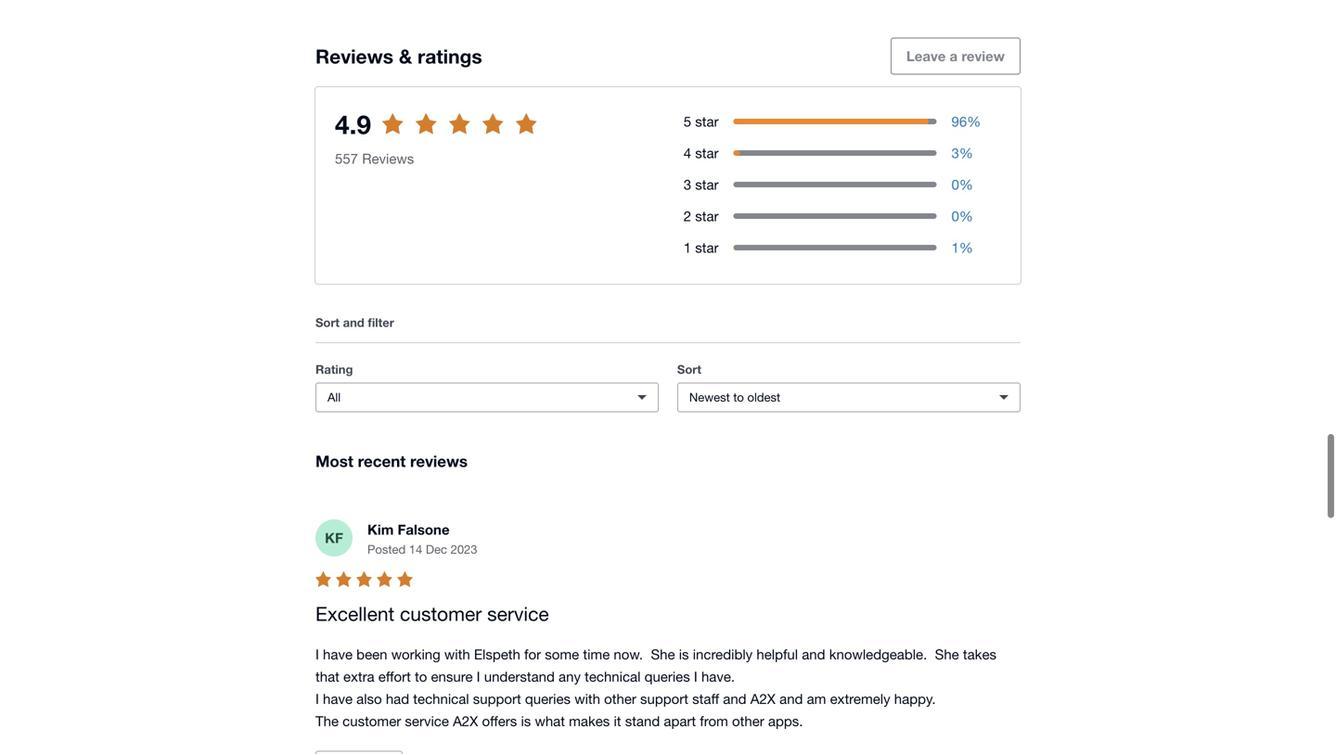 Task type: describe. For each thing, give the bounding box(es) containing it.
0 % for 2 star
[[952, 208, 973, 224]]

% for 3 star
[[959, 176, 973, 192]]

posted
[[367, 542, 406, 557]]

0 for 2 star
[[952, 208, 959, 224]]

5
[[684, 113, 691, 129]]

most recent reviews
[[315, 452, 468, 470]]

skip
[[361, 127, 390, 144]]

also
[[356, 691, 382, 707]]

star for 1 star
[[695, 239, 719, 255]]

0 horizontal spatial technical
[[413, 691, 469, 707]]

and left "filter" at the top of the page
[[343, 315, 364, 330]]

14
[[409, 542, 422, 557]]

offers
[[482, 713, 517, 729]]

0 % for 3 star
[[952, 176, 973, 192]]

it
[[614, 713, 621, 729]]

what
[[535, 713, 565, 729]]

some
[[545, 646, 579, 662]]

leave
[[906, 48, 946, 64]]

0 vertical spatial service
[[487, 603, 549, 625]]

1 have from the top
[[323, 646, 353, 662]]

newest to oldest button
[[677, 383, 1021, 412]]

leave a review button
[[891, 37, 1021, 75]]

i up that
[[315, 646, 319, 662]]

to for skip
[[394, 127, 407, 144]]

% for 5 star
[[967, 113, 981, 129]]

to inside i have been working with elspeth for some time now.  she is incredibly helpful and knowledgeable.  she takes that extra effort to ensure i understand any technical queries i have. i have also had technical support queries with other support staff and a2x and am extremely happy. the customer service a2x offers is what makes it stand apart from other apps.
[[415, 668, 427, 685]]

excellent customer service
[[315, 603, 549, 625]]

falsone
[[398, 521, 450, 538]]

kf
[[325, 530, 343, 546]]

makes
[[569, 713, 610, 729]]

star for 5 star
[[695, 113, 719, 129]]

1 %
[[952, 239, 973, 255]]

newest to oldest
[[689, 390, 781, 404]]

0 horizontal spatial with
[[444, 646, 470, 662]]

the
[[315, 713, 339, 729]]

0 horizontal spatial a2x
[[453, 713, 478, 729]]

1 horizontal spatial queries
[[645, 668, 690, 685]]

time
[[583, 646, 610, 662]]

had
[[386, 691, 409, 707]]

reviews for recent
[[410, 452, 468, 470]]

sort for sort
[[677, 362, 701, 377]]

1 for 1 star
[[684, 239, 691, 255]]

star for 2 star
[[695, 208, 719, 224]]

for
[[524, 646, 541, 662]]

i right the ensure
[[477, 668, 480, 685]]

2 have from the top
[[323, 691, 353, 707]]

sort and filter
[[315, 315, 394, 330]]

and down have.
[[723, 691, 747, 707]]

extremely
[[830, 691, 890, 707]]

3 %
[[952, 145, 973, 161]]

knowledgeable.
[[829, 646, 927, 662]]

extra
[[343, 668, 375, 685]]

rating
[[315, 362, 353, 377]]

and right helpful
[[802, 646, 825, 662]]

star for 4 star
[[695, 145, 719, 161]]

apps.
[[768, 713, 803, 729]]

2 she from the left
[[935, 646, 959, 662]]

now.
[[614, 646, 643, 662]]

2023
[[451, 542, 477, 557]]

dec
[[426, 542, 447, 557]]

0 horizontal spatial queries
[[525, 691, 571, 707]]

0 vertical spatial a2x
[[750, 691, 776, 707]]

filter
[[368, 315, 394, 330]]

takes
[[963, 646, 997, 662]]

skip to reviews list
[[361, 127, 485, 144]]

2 support from the left
[[640, 691, 689, 707]]

reviews for to
[[411, 127, 462, 144]]

96 %
[[952, 113, 981, 129]]

0 vertical spatial customer
[[400, 603, 482, 625]]

oldest
[[747, 390, 781, 404]]

0 vertical spatial is
[[679, 646, 689, 662]]

ratings
[[418, 44, 482, 68]]

1 vertical spatial reviews
[[362, 150, 414, 166]]

i left have.
[[694, 668, 698, 685]]

2 star
[[684, 208, 719, 224]]

a
[[950, 48, 958, 64]]

list
[[466, 127, 485, 144]]

5 star
[[684, 113, 719, 129]]

4
[[684, 145, 691, 161]]

effort
[[378, 668, 411, 685]]



Task type: vqa. For each thing, say whether or not it's contained in the screenshot.
% related to 4 star
yes



Task type: locate. For each thing, give the bounding box(es) containing it.
to
[[394, 127, 407, 144], [733, 390, 744, 404], [415, 668, 427, 685]]

0 for 3 star
[[952, 176, 959, 192]]

1 horizontal spatial service
[[487, 603, 549, 625]]

1 vertical spatial customer
[[343, 713, 401, 729]]

recent
[[358, 452, 406, 470]]

1 star
[[684, 239, 719, 255]]

3
[[952, 145, 959, 161], [684, 176, 691, 192]]

excellent
[[315, 603, 395, 625]]

with up makes
[[575, 691, 600, 707]]

4 star from the top
[[695, 208, 719, 224]]

to for newest
[[733, 390, 744, 404]]

1 0 from the top
[[952, 176, 959, 192]]

0 %
[[952, 176, 973, 192], [952, 208, 973, 224]]

star right 5
[[695, 113, 719, 129]]

2 star from the top
[[695, 145, 719, 161]]

1 vertical spatial other
[[732, 713, 764, 729]]

0 vertical spatial to
[[394, 127, 407, 144]]

reviews right recent
[[410, 452, 468, 470]]

3 for 3 %
[[952, 145, 959, 161]]

reviews
[[411, 127, 462, 144], [410, 452, 468, 470]]

1 horizontal spatial support
[[640, 691, 689, 707]]

happy.
[[894, 691, 936, 707]]

working
[[391, 646, 441, 662]]

helpful
[[757, 646, 798, 662]]

kim
[[367, 521, 394, 538]]

is
[[679, 646, 689, 662], [521, 713, 531, 729]]

0 vertical spatial technical
[[585, 668, 641, 685]]

2
[[684, 208, 691, 224]]

0 vertical spatial reviews
[[411, 127, 462, 144]]

1 vertical spatial 3
[[684, 176, 691, 192]]

1 for 1 %
[[952, 239, 959, 255]]

0 vertical spatial have
[[323, 646, 353, 662]]

1 vertical spatial service
[[405, 713, 449, 729]]

been
[[356, 646, 387, 662]]

and
[[343, 315, 364, 330], [802, 646, 825, 662], [723, 691, 747, 707], [780, 691, 803, 707]]

sort for sort and filter
[[315, 315, 340, 330]]

0 horizontal spatial support
[[473, 691, 521, 707]]

1 horizontal spatial other
[[732, 713, 764, 729]]

0 vertical spatial 0
[[952, 176, 959, 192]]

1 horizontal spatial technical
[[585, 668, 641, 685]]

1 vertical spatial is
[[521, 713, 531, 729]]

1 vertical spatial 0 %
[[952, 208, 973, 224]]

a2x left offers at the left bottom of the page
[[453, 713, 478, 729]]

review
[[962, 48, 1005, 64]]

star down 2 star
[[695, 239, 719, 255]]

elspeth
[[474, 646, 520, 662]]

with up the ensure
[[444, 646, 470, 662]]

1 horizontal spatial 3
[[952, 145, 959, 161]]

1 she from the left
[[651, 646, 675, 662]]

i have been working with elspeth for some time now.  she is incredibly helpful and knowledgeable.  she takes that extra effort to ensure i understand any technical queries i have. i have also had technical support queries with other support staff and a2x and am extremely happy. the customer service a2x offers is what makes it stand apart from other apps.
[[315, 646, 1000, 729]]

is left what
[[521, 713, 531, 729]]

star right 2
[[695, 208, 719, 224]]

0 % down the 3 %
[[952, 176, 973, 192]]

customer inside i have been working with elspeth for some time now.  she is incredibly helpful and knowledgeable.  she takes that extra effort to ensure i understand any technical queries i have. i have also had technical support queries with other support staff and a2x and am extremely happy. the customer service a2x offers is what makes it stand apart from other apps.
[[343, 713, 401, 729]]

0 horizontal spatial to
[[394, 127, 407, 144]]

stand
[[625, 713, 660, 729]]

customer down the also
[[343, 713, 401, 729]]

to down working
[[415, 668, 427, 685]]

1 horizontal spatial 1
[[952, 239, 959, 255]]

1 vertical spatial technical
[[413, 691, 469, 707]]

557
[[335, 150, 358, 166]]

queries up apart
[[645, 668, 690, 685]]

reviews & ratings
[[315, 44, 482, 68]]

i up the
[[315, 691, 319, 707]]

1 horizontal spatial to
[[415, 668, 427, 685]]

%
[[967, 113, 981, 129], [959, 145, 973, 161], [959, 176, 973, 192], [959, 208, 973, 224], [959, 239, 973, 255]]

reviews left &
[[315, 44, 393, 68]]

sort
[[315, 315, 340, 330], [677, 362, 701, 377]]

she
[[651, 646, 675, 662], [935, 646, 959, 662]]

leave a review
[[906, 48, 1005, 64]]

service inside i have been working with elspeth for some time now.  she is incredibly helpful and knowledgeable.  she takes that extra effort to ensure i understand any technical queries i have. i have also had technical support queries with other support staff and a2x and am extremely happy. the customer service a2x offers is what makes it stand apart from other apps.
[[405, 713, 449, 729]]

&
[[399, 44, 412, 68]]

a2x
[[750, 691, 776, 707], [453, 713, 478, 729]]

staff
[[692, 691, 719, 707]]

to right skip
[[394, 127, 407, 144]]

star right 4
[[695, 145, 719, 161]]

sort up rating
[[315, 315, 340, 330]]

to left oldest
[[733, 390, 744, 404]]

1 vertical spatial queries
[[525, 691, 571, 707]]

0 vertical spatial 0 %
[[952, 176, 973, 192]]

customer up working
[[400, 603, 482, 625]]

other up it
[[604, 691, 636, 707]]

ensure
[[431, 668, 473, 685]]

0 horizontal spatial sort
[[315, 315, 340, 330]]

kim falsone posted 14 dec 2023
[[367, 521, 477, 557]]

service down had
[[405, 713, 449, 729]]

% for 2 star
[[959, 208, 973, 224]]

2 0 % from the top
[[952, 208, 973, 224]]

0 vertical spatial 3
[[952, 145, 959, 161]]

2 vertical spatial to
[[415, 668, 427, 685]]

0 horizontal spatial other
[[604, 691, 636, 707]]

1 0 % from the top
[[952, 176, 973, 192]]

technical down now.
[[585, 668, 641, 685]]

is left incredibly
[[679, 646, 689, 662]]

2 horizontal spatial to
[[733, 390, 744, 404]]

2 1 from the left
[[952, 239, 959, 255]]

newest
[[689, 390, 730, 404]]

have up that
[[323, 646, 353, 662]]

to inside popup button
[[733, 390, 744, 404]]

0 up 1 %
[[952, 208, 959, 224]]

1 vertical spatial 0
[[952, 208, 959, 224]]

skip to reviews list link
[[345, 117, 501, 154]]

am
[[807, 691, 826, 707]]

queries up what
[[525, 691, 571, 707]]

technical
[[585, 668, 641, 685], [413, 691, 469, 707]]

3 down 96
[[952, 145, 959, 161]]

reviews left list
[[411, 127, 462, 144]]

1 support from the left
[[473, 691, 521, 707]]

all
[[328, 390, 341, 404]]

5 star from the top
[[695, 239, 719, 255]]

other right the from
[[732, 713, 764, 729]]

0 vertical spatial other
[[604, 691, 636, 707]]

have
[[323, 646, 353, 662], [323, 691, 353, 707]]

have.
[[701, 668, 735, 685]]

queries
[[645, 668, 690, 685], [525, 691, 571, 707]]

star down 4 star
[[695, 176, 719, 192]]

0 horizontal spatial service
[[405, 713, 449, 729]]

0 vertical spatial queries
[[645, 668, 690, 685]]

4.9
[[335, 108, 371, 139]]

% for 1 star
[[959, 239, 973, 255]]

with
[[444, 646, 470, 662], [575, 691, 600, 707]]

3 for 3 star
[[684, 176, 691, 192]]

a2x up the apps.
[[750, 691, 776, 707]]

0 % up 1 %
[[952, 208, 973, 224]]

96
[[952, 113, 967, 129]]

3 up 2
[[684, 176, 691, 192]]

1 horizontal spatial with
[[575, 691, 600, 707]]

1 vertical spatial sort
[[677, 362, 701, 377]]

0 horizontal spatial 3
[[684, 176, 691, 192]]

most
[[315, 452, 353, 470]]

0 horizontal spatial 1
[[684, 239, 691, 255]]

service up for
[[487, 603, 549, 625]]

from
[[700, 713, 728, 729]]

0 vertical spatial reviews
[[315, 44, 393, 68]]

technical down the ensure
[[413, 691, 469, 707]]

i
[[315, 646, 319, 662], [477, 668, 480, 685], [694, 668, 698, 685], [315, 691, 319, 707]]

0 horizontal spatial is
[[521, 713, 531, 729]]

0 vertical spatial with
[[444, 646, 470, 662]]

1 vertical spatial have
[[323, 691, 353, 707]]

3 star
[[684, 176, 719, 192]]

support
[[473, 691, 521, 707], [640, 691, 689, 707]]

4 star
[[684, 145, 719, 161]]

1 horizontal spatial is
[[679, 646, 689, 662]]

557 reviews
[[335, 150, 414, 166]]

1 vertical spatial with
[[575, 691, 600, 707]]

and up the apps.
[[780, 691, 803, 707]]

star
[[695, 113, 719, 129], [695, 145, 719, 161], [695, 176, 719, 192], [695, 208, 719, 224], [695, 239, 719, 255]]

incredibly
[[693, 646, 753, 662]]

she left takes
[[935, 646, 959, 662]]

any
[[559, 668, 581, 685]]

have down that
[[323, 691, 353, 707]]

customer
[[400, 603, 482, 625], [343, 713, 401, 729]]

1 horizontal spatial she
[[935, 646, 959, 662]]

1 horizontal spatial sort
[[677, 362, 701, 377]]

% for 4 star
[[959, 145, 973, 161]]

support up offers at the left bottom of the page
[[473, 691, 521, 707]]

that
[[315, 668, 339, 685]]

1 1 from the left
[[684, 239, 691, 255]]

reviews
[[315, 44, 393, 68], [362, 150, 414, 166]]

support up apart
[[640, 691, 689, 707]]

1
[[684, 239, 691, 255], [952, 239, 959, 255]]

all button
[[315, 383, 659, 412]]

sort up newest
[[677, 362, 701, 377]]

2 0 from the top
[[952, 208, 959, 224]]

star for 3 star
[[695, 176, 719, 192]]

understand
[[484, 668, 555, 685]]

0
[[952, 176, 959, 192], [952, 208, 959, 224]]

0 horizontal spatial she
[[651, 646, 675, 662]]

1 vertical spatial a2x
[[453, 713, 478, 729]]

1 vertical spatial to
[[733, 390, 744, 404]]

reviews down skip
[[362, 150, 414, 166]]

1 horizontal spatial a2x
[[750, 691, 776, 707]]

1 vertical spatial reviews
[[410, 452, 468, 470]]

0 vertical spatial sort
[[315, 315, 340, 330]]

1 star from the top
[[695, 113, 719, 129]]

service
[[487, 603, 549, 625], [405, 713, 449, 729]]

0 down the 3 %
[[952, 176, 959, 192]]

3 star from the top
[[695, 176, 719, 192]]

she right now.
[[651, 646, 675, 662]]

apart
[[664, 713, 696, 729]]



